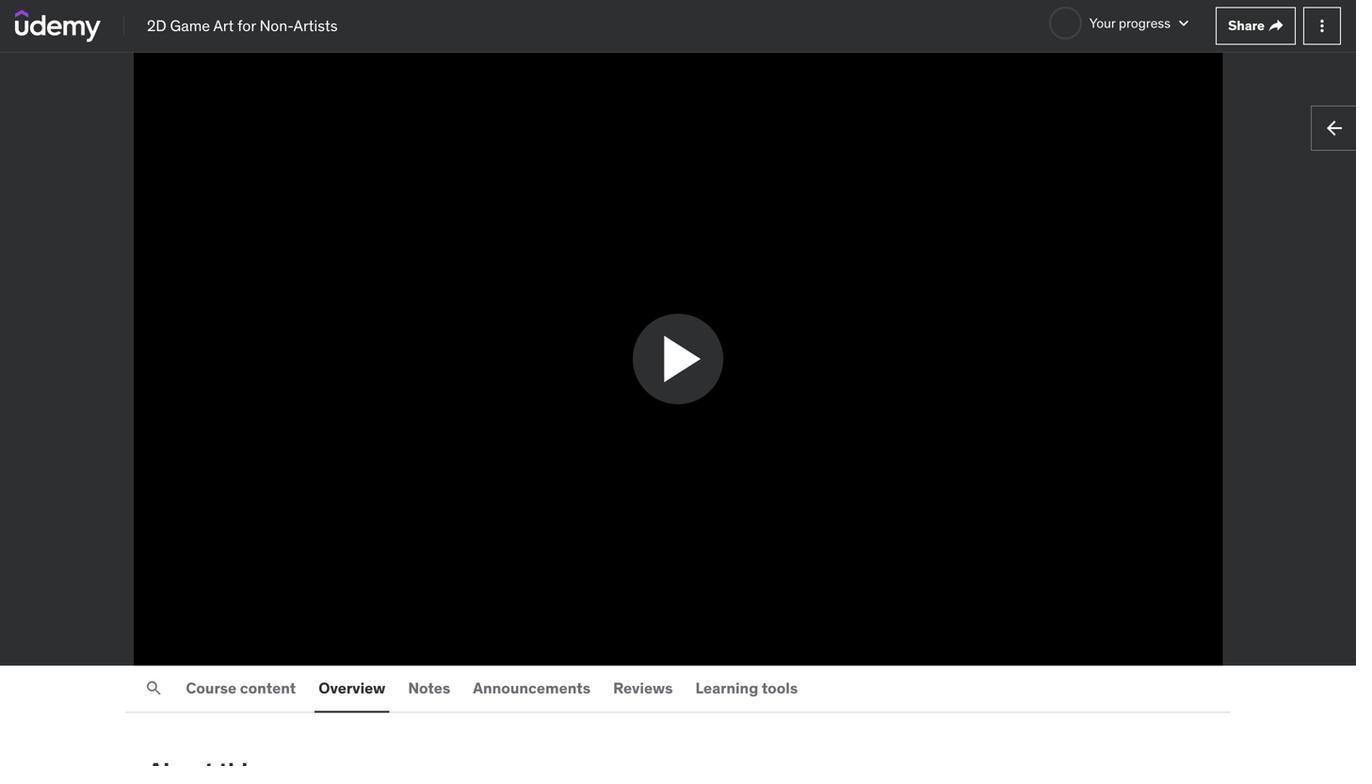Task type: vqa. For each thing, say whether or not it's contained in the screenshot.
the Productivity
no



Task type: locate. For each thing, give the bounding box(es) containing it.
course
[[186, 678, 237, 698]]

course content
[[186, 678, 296, 698]]

2d
[[147, 16, 167, 35]]

course content button
[[182, 666, 300, 711]]

your progress
[[1090, 14, 1171, 31]]

udemy image
[[15, 10, 101, 42]]

artists
[[294, 16, 338, 35]]

progress
[[1119, 14, 1171, 31]]

overview button
[[315, 666, 390, 711]]

non-
[[260, 16, 294, 35]]

search image
[[144, 679, 163, 698]]



Task type: describe. For each thing, give the bounding box(es) containing it.
game
[[170, 16, 210, 35]]

progress bar slider
[[11, 605, 1346, 628]]

notes
[[408, 678, 451, 698]]

overview
[[319, 678, 386, 698]]

2d game art for non-artists
[[147, 16, 338, 35]]

small image
[[1175, 14, 1194, 33]]

share button
[[1217, 7, 1297, 45]]

xsmall image
[[1269, 18, 1284, 33]]

learning
[[696, 678, 759, 698]]

art
[[213, 16, 234, 35]]

medium image
[[1324, 117, 1347, 139]]

your
[[1090, 14, 1116, 31]]

share
[[1229, 17, 1266, 34]]

for
[[238, 16, 256, 35]]

2d game art for non-artists link
[[147, 15, 338, 36]]

notes button
[[405, 666, 454, 711]]

play video image
[[652, 329, 712, 389]]

actions image
[[1314, 16, 1332, 35]]

reviews
[[614, 678, 673, 698]]

reviews button
[[610, 666, 677, 711]]

your progress button
[[1050, 7, 1194, 40]]

announcements
[[473, 678, 591, 698]]

content
[[240, 678, 296, 698]]

learning tools button
[[692, 666, 802, 711]]

announcements button
[[470, 666, 595, 711]]

tools
[[762, 678, 798, 698]]

subtitles image
[[1211, 633, 1234, 655]]

learning tools
[[696, 678, 798, 698]]



